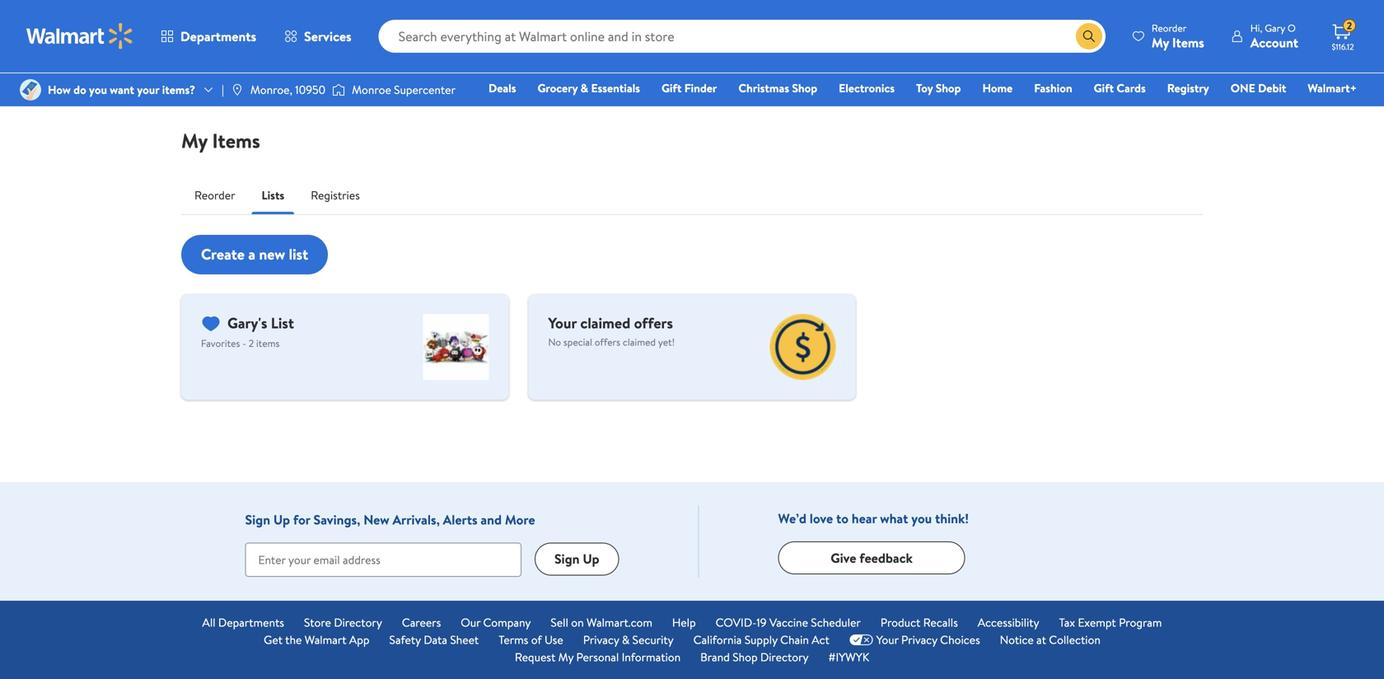 Task type: describe. For each thing, give the bounding box(es) containing it.
how
[[48, 82, 71, 98]]

items?
[[162, 82, 195, 98]]

reorder my items
[[1152, 21, 1205, 52]]

1 vertical spatial claimed
[[623, 335, 656, 349]]

give feedback button
[[779, 542, 966, 575]]

gift for gift finder
[[662, 80, 682, 96]]

product recalls
[[881, 615, 959, 631]]

at
[[1037, 632, 1047, 648]]

& for grocery
[[581, 80, 589, 96]]

what
[[881, 509, 909, 528]]

registries link
[[298, 176, 373, 215]]

request
[[515, 649, 556, 665]]

sign for sign up
[[555, 550, 580, 568]]

use
[[545, 632, 564, 648]]

toy
[[917, 80, 933, 96]]

terms of use link
[[499, 631, 564, 649]]

gary's list
[[228, 313, 294, 333]]

Enter your email address field
[[245, 543, 522, 577]]

get
[[264, 632, 283, 648]]

home
[[983, 80, 1013, 96]]

accessibility
[[978, 615, 1040, 631]]

list
[[289, 244, 308, 265]]

for
[[293, 510, 310, 529]]

1 horizontal spatial offers
[[634, 313, 673, 333]]

careers
[[402, 615, 441, 631]]

registry link
[[1160, 79, 1217, 97]]

1 horizontal spatial you
[[912, 509, 932, 528]]

brand
[[701, 649, 730, 665]]

sign up for savings, new arrivals, alerts and more
[[245, 510, 535, 529]]

departments inside departments dropdown button
[[181, 27, 256, 45]]

my items
[[181, 127, 260, 155]]

toy shop
[[917, 80, 962, 96]]

search icon image
[[1083, 30, 1096, 43]]

store directory
[[304, 615, 382, 631]]

 image for monroe, 10950
[[231, 83, 244, 96]]

sell on walmart.com
[[551, 615, 653, 631]]

tax exempt program link
[[1060, 614, 1163, 631]]

vaccine
[[770, 615, 809, 631]]

monroe
[[352, 82, 391, 98]]

your privacy choices link
[[850, 631, 981, 649]]

california supply chain act
[[694, 632, 830, 648]]

a
[[248, 244, 256, 265]]

scheduler
[[811, 615, 861, 631]]

19
[[757, 615, 767, 631]]

product
[[881, 615, 921, 631]]

departments button
[[147, 16, 270, 56]]

walmart.com
[[587, 615, 653, 631]]

1 vertical spatial my
[[181, 127, 208, 155]]

brand shop directory link
[[701, 649, 809, 666]]

of
[[531, 632, 542, 648]]

christmas shop
[[739, 80, 818, 96]]

2 privacy from the left
[[902, 632, 938, 648]]

services
[[304, 27, 352, 45]]

walmart+
[[1309, 80, 1358, 96]]

0 vertical spatial claimed
[[581, 313, 631, 333]]

gift cards
[[1094, 80, 1146, 96]]

new
[[364, 510, 390, 529]]

app
[[349, 632, 370, 648]]

data
[[424, 632, 448, 648]]

love
[[810, 509, 834, 528]]

$116.12
[[1333, 41, 1355, 52]]

|
[[222, 82, 224, 98]]

& for privacy
[[622, 632, 630, 648]]

gary
[[1266, 21, 1286, 35]]

special
[[564, 335, 593, 349]]

home link
[[976, 79, 1021, 97]]

all departments link
[[202, 614, 284, 631]]

fashion
[[1035, 80, 1073, 96]]

my inside reorder my items
[[1152, 33, 1170, 52]]

terms
[[499, 632, 529, 648]]

up for sign up
[[583, 550, 600, 568]]

sell
[[551, 615, 569, 631]]

items inside reorder my items
[[1173, 33, 1205, 52]]

walmart
[[305, 632, 347, 648]]

company
[[483, 615, 531, 631]]

lists link
[[249, 176, 298, 215]]

1 vertical spatial offers
[[595, 335, 621, 349]]

privacy & security link
[[583, 631, 674, 649]]

give
[[831, 549, 857, 567]]

grocery & essentials
[[538, 80, 640, 96]]

new
[[259, 244, 285, 265]]

choices
[[941, 632, 981, 648]]

sign up
[[555, 550, 600, 568]]

on
[[571, 615, 584, 631]]

all
[[202, 615, 216, 631]]

california supply chain act link
[[694, 631, 830, 649]]

think!
[[936, 509, 969, 528]]

monroe, 10950
[[250, 82, 326, 98]]

security
[[633, 632, 674, 648]]

notice at collection link
[[1000, 631, 1101, 649]]

1 privacy from the left
[[583, 632, 620, 648]]

10950
[[295, 82, 326, 98]]



Task type: locate. For each thing, give the bounding box(es) containing it.
1 horizontal spatial shop
[[792, 80, 818, 96]]

create a new list button
[[181, 235, 328, 275]]

your
[[548, 313, 577, 333], [877, 632, 899, 648]]

0 horizontal spatial gift
[[662, 80, 682, 96]]

departments up |
[[181, 27, 256, 45]]

safety data sheet
[[389, 632, 479, 648]]

0 vertical spatial &
[[581, 80, 589, 96]]

departments up get at bottom
[[218, 615, 284, 631]]

0 horizontal spatial my
[[181, 127, 208, 155]]

toy shop link
[[909, 79, 969, 97]]

monroe,
[[250, 82, 293, 98]]

how do you want your items?
[[48, 82, 195, 98]]

2 up "$116.12"
[[1348, 19, 1353, 33]]

notice
[[1000, 632, 1034, 648]]

2 right -
[[249, 336, 254, 350]]

one debit
[[1231, 80, 1287, 96]]

deals
[[489, 80, 516, 96]]

1 horizontal spatial items
[[1173, 33, 1205, 52]]

privacy choices icon image
[[850, 634, 874, 646]]

0 horizontal spatial sign
[[245, 510, 270, 529]]

and
[[481, 510, 502, 529]]

electronics link
[[832, 79, 903, 97]]

0 vertical spatial offers
[[634, 313, 673, 333]]

1 vertical spatial up
[[583, 550, 600, 568]]

offers
[[634, 313, 673, 333], [595, 335, 621, 349]]

chain
[[781, 632, 809, 648]]

gift finder link
[[654, 79, 725, 97]]

help
[[673, 615, 696, 631]]

2 vertical spatial my
[[559, 649, 574, 665]]

0 vertical spatial items
[[1173, 33, 1205, 52]]

0 vertical spatial up
[[274, 510, 290, 529]]

collection
[[1050, 632, 1101, 648]]

services button
[[270, 16, 366, 56]]

 image
[[332, 82, 346, 98], [231, 83, 244, 96]]

registries
[[311, 187, 360, 203]]

electronics
[[839, 80, 895, 96]]

1 vertical spatial your
[[877, 632, 899, 648]]

sell on walmart.com link
[[551, 614, 653, 631]]

covid-19 vaccine scheduler link
[[716, 614, 861, 631]]

shop for christmas
[[792, 80, 818, 96]]

1 vertical spatial 2
[[249, 336, 254, 350]]

1 horizontal spatial up
[[583, 550, 600, 568]]

0 horizontal spatial your
[[548, 313, 577, 333]]

2 horizontal spatial shop
[[936, 80, 962, 96]]

shop for brand
[[733, 649, 758, 665]]

terms of use
[[499, 632, 564, 648]]

0 horizontal spatial offers
[[595, 335, 621, 349]]

0 horizontal spatial shop
[[733, 649, 758, 665]]

reorder inside reorder my items
[[1152, 21, 1187, 35]]

christmas shop link
[[731, 79, 825, 97]]

shop right toy
[[936, 80, 962, 96]]

privacy
[[583, 632, 620, 648], [902, 632, 938, 648]]

1 horizontal spatial sign
[[555, 550, 580, 568]]

covid-19 vaccine scheduler
[[716, 615, 861, 631]]

you right do
[[89, 82, 107, 98]]

fashion link
[[1027, 79, 1080, 97]]

0 vertical spatial departments
[[181, 27, 256, 45]]

privacy down sell on walmart.com link
[[583, 632, 620, 648]]

offers right special at the left of the page
[[595, 335, 621, 349]]

gift inside gift cards link
[[1094, 80, 1115, 96]]

gift for gift cards
[[1094, 80, 1115, 96]]

one
[[1231, 80, 1256, 96]]

offers up "yet!"
[[634, 313, 673, 333]]

you right what
[[912, 509, 932, 528]]

my
[[1152, 33, 1170, 52], [181, 127, 208, 155], [559, 649, 574, 665]]

 image right 10950
[[332, 82, 346, 98]]

request my personal information link
[[515, 649, 681, 666]]

your inside your claimed offers no special offers claimed yet!
[[548, 313, 577, 333]]

your inside your privacy choices link
[[877, 632, 899, 648]]

 image
[[20, 79, 41, 101]]

1 horizontal spatial directory
[[761, 649, 809, 665]]

sign up sell
[[555, 550, 580, 568]]

1 vertical spatial &
[[622, 632, 630, 648]]

0 vertical spatial sign
[[245, 510, 270, 529]]

safety data sheet link
[[389, 631, 479, 649]]

lists
[[262, 187, 285, 203]]

hear
[[852, 509, 877, 528]]

brand shop directory
[[701, 649, 809, 665]]

sign inside button
[[555, 550, 580, 568]]

1 horizontal spatial gift
[[1094, 80, 1115, 96]]

your up 'no'
[[548, 313, 577, 333]]

gift left cards
[[1094, 80, 1115, 96]]

to
[[837, 509, 849, 528]]

last added lego super mario character packs – series 2 71386 image
[[423, 314, 489, 380]]

your privacy choices
[[877, 632, 981, 648]]

1 horizontal spatial 2
[[1348, 19, 1353, 33]]

up left the for
[[274, 510, 290, 529]]

your for claimed
[[548, 313, 577, 333]]

gift left finder
[[662, 80, 682, 96]]

items up registry link
[[1173, 33, 1205, 52]]

2 gift from the left
[[1094, 80, 1115, 96]]

1 vertical spatial sign
[[555, 550, 580, 568]]

0 vertical spatial directory
[[334, 615, 382, 631]]

1 vertical spatial items
[[212, 127, 260, 155]]

gift
[[662, 80, 682, 96], [1094, 80, 1115, 96]]

privacy down product recalls link
[[902, 632, 938, 648]]

california
[[694, 632, 742, 648]]

departments inside all departments "link"
[[218, 615, 284, 631]]

up up sell on walmart.com
[[583, 550, 600, 568]]

0 horizontal spatial 2
[[249, 336, 254, 350]]

hi, gary o account
[[1251, 21, 1299, 52]]

0 horizontal spatial items
[[212, 127, 260, 155]]

reorder link
[[181, 176, 249, 215]]

sign for sign up for savings, new arrivals, alerts and more
[[245, 510, 270, 529]]

0 horizontal spatial you
[[89, 82, 107, 98]]

1 vertical spatial you
[[912, 509, 932, 528]]

1 horizontal spatial your
[[877, 632, 899, 648]]

reorder for reorder
[[195, 187, 235, 203]]

walmart+ link
[[1301, 79, 1365, 97]]

hi,
[[1251, 21, 1263, 35]]

1 horizontal spatial &
[[622, 632, 630, 648]]

0 horizontal spatial privacy
[[583, 632, 620, 648]]

reorder
[[1152, 21, 1187, 35], [195, 187, 235, 203]]

items down |
[[212, 127, 260, 155]]

recalls
[[924, 615, 959, 631]]

up for sign up for savings, new arrivals, alerts and more
[[274, 510, 290, 529]]

#iywyk
[[829, 649, 870, 665]]

registry
[[1168, 80, 1210, 96]]

reorder down my items
[[195, 187, 235, 203]]

shop for toy
[[936, 80, 962, 96]]

directory down 'chain'
[[761, 649, 809, 665]]

claimed up special at the left of the page
[[581, 313, 631, 333]]

notice at collection request my personal information
[[515, 632, 1101, 665]]

account
[[1251, 33, 1299, 52]]

Walmart Site-Wide search field
[[379, 20, 1106, 53]]

our company
[[461, 615, 531, 631]]

reorder for reorder my items
[[1152, 21, 1187, 35]]

my up registry link
[[1152, 33, 1170, 52]]

favorites - 2 items
[[201, 336, 280, 350]]

0 vertical spatial 2
[[1348, 19, 1353, 33]]

 image right |
[[231, 83, 244, 96]]

1 horizontal spatial  image
[[332, 82, 346, 98]]

reorder inside 'link'
[[195, 187, 235, 203]]

act
[[812, 632, 830, 648]]

my down use
[[559, 649, 574, 665]]

0 horizontal spatial up
[[274, 510, 290, 529]]

your down product
[[877, 632, 899, 648]]

2
[[1348, 19, 1353, 33], [249, 336, 254, 350]]

your claimed offers no special offers claimed yet!
[[548, 313, 675, 349]]

supercenter
[[394, 82, 456, 98]]

0 vertical spatial your
[[548, 313, 577, 333]]

program
[[1120, 615, 1163, 631]]

0 horizontal spatial reorder
[[195, 187, 235, 203]]

sign up button
[[535, 543, 619, 576]]

sign
[[245, 510, 270, 529], [555, 550, 580, 568]]

claimed left "yet!"
[[623, 335, 656, 349]]

1 horizontal spatial privacy
[[902, 632, 938, 648]]

gift cards link
[[1087, 79, 1154, 97]]

1 gift from the left
[[662, 80, 682, 96]]

grocery & essentials link
[[530, 79, 648, 97]]

0 horizontal spatial  image
[[231, 83, 244, 96]]

your for privacy
[[877, 632, 899, 648]]

1 horizontal spatial my
[[559, 649, 574, 665]]

Search search field
[[379, 20, 1106, 53]]

savings,
[[314, 510, 361, 529]]

sign left the for
[[245, 510, 270, 529]]

we'd
[[779, 509, 807, 528]]

all departments
[[202, 615, 284, 631]]

1 vertical spatial reorder
[[195, 187, 235, 203]]

0 vertical spatial my
[[1152, 33, 1170, 52]]

0 horizontal spatial &
[[581, 80, 589, 96]]

2 horizontal spatial my
[[1152, 33, 1170, 52]]

directory up app
[[334, 615, 382, 631]]

reorder up registry link
[[1152, 21, 1187, 35]]

& right the grocery
[[581, 80, 589, 96]]

0 vertical spatial reorder
[[1152, 21, 1187, 35]]

1 horizontal spatial reorder
[[1152, 21, 1187, 35]]

o
[[1288, 21, 1296, 35]]

-
[[243, 336, 246, 350]]

information
[[622, 649, 681, 665]]

my inside notice at collection request my personal information
[[559, 649, 574, 665]]

& down "walmart.com"
[[622, 632, 630, 648]]

one debit link
[[1224, 79, 1294, 97]]

0 horizontal spatial directory
[[334, 615, 382, 631]]

product recalls link
[[881, 614, 959, 631]]

shop right 'christmas'
[[792, 80, 818, 96]]

up inside sign up button
[[583, 550, 600, 568]]

careers link
[[402, 614, 441, 631]]

walmart image
[[26, 23, 134, 49]]

gift finder
[[662, 80, 717, 96]]

cards
[[1117, 80, 1146, 96]]

0 vertical spatial you
[[89, 82, 107, 98]]

create
[[201, 244, 245, 265]]

gift inside gift finder link
[[662, 80, 682, 96]]

favorites
[[201, 336, 240, 350]]

up
[[274, 510, 290, 529], [583, 550, 600, 568]]

 image for monroe supercenter
[[332, 82, 346, 98]]

1 vertical spatial directory
[[761, 649, 809, 665]]

1 vertical spatial departments
[[218, 615, 284, 631]]

my down items?
[[181, 127, 208, 155]]

shop down supply
[[733, 649, 758, 665]]

covid-
[[716, 615, 757, 631]]



Task type: vqa. For each thing, say whether or not it's contained in the screenshot.
the right oz
no



